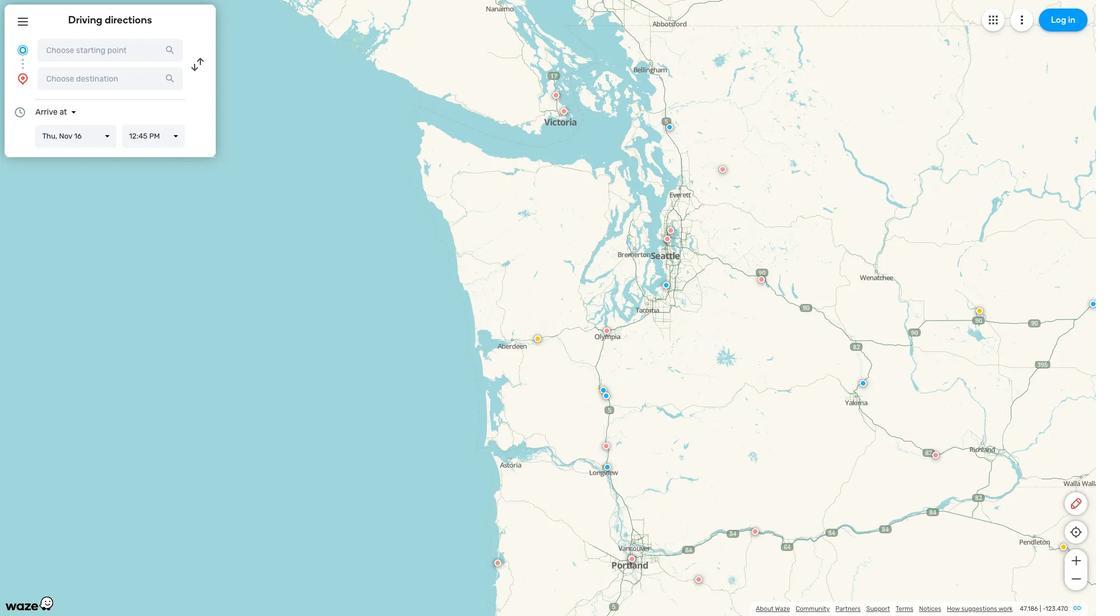 Task type: describe. For each thing, give the bounding box(es) containing it.
directions
[[105, 14, 152, 26]]

community
[[796, 606, 830, 613]]

zoom in image
[[1069, 555, 1084, 568]]

16
[[74, 132, 82, 140]]

Choose destination text field
[[38, 67, 183, 90]]

location image
[[16, 72, 30, 86]]

zoom out image
[[1069, 573, 1084, 587]]

at
[[59, 107, 67, 117]]

2 vertical spatial hazard image
[[1061, 544, 1067, 551]]

|
[[1040, 606, 1042, 613]]

waze
[[775, 606, 790, 613]]

thu, nov 16
[[42, 132, 82, 140]]

driving
[[68, 14, 102, 26]]

about waze community partners support terms notices how suggestions work
[[756, 606, 1013, 613]]

notices
[[920, 606, 942, 613]]

12:45
[[129, 132, 148, 140]]

arrive
[[35, 107, 58, 117]]

12:45 pm
[[129, 132, 160, 140]]

support
[[867, 606, 890, 613]]

community link
[[796, 606, 830, 613]]

thu,
[[42, 132, 57, 140]]

pencil image
[[1070, 497, 1083, 511]]

support link
[[867, 606, 890, 613]]

1 horizontal spatial hazard image
[[977, 308, 983, 315]]

123.470
[[1046, 606, 1069, 613]]

terms link
[[896, 606, 914, 613]]

work
[[999, 606, 1013, 613]]



Task type: vqa. For each thing, say whether or not it's contained in the screenshot.
Zoom Out "icon"
yes



Task type: locate. For each thing, give the bounding box(es) containing it.
thu, nov 16 list box
[[35, 125, 117, 148]]

police image
[[860, 380, 867, 387], [600, 387, 607, 394], [604, 464, 611, 471]]

1 vertical spatial hazard image
[[535, 336, 541, 343]]

current location image
[[16, 43, 30, 57]]

about waze link
[[756, 606, 790, 613]]

road closed image
[[553, 92, 560, 99], [561, 108, 568, 115], [720, 166, 726, 173], [668, 227, 674, 234], [664, 236, 671, 243], [604, 328, 611, 335], [603, 443, 610, 450], [752, 529, 759, 536], [495, 560, 501, 567]]

0 vertical spatial hazard image
[[977, 308, 983, 315]]

nov
[[59, 132, 72, 140]]

0 horizontal spatial hazard image
[[535, 336, 541, 343]]

link image
[[1073, 604, 1082, 613]]

2 horizontal spatial hazard image
[[1061, 544, 1067, 551]]

partners
[[836, 606, 861, 613]]

clock image
[[13, 106, 27, 119]]

terms
[[896, 606, 914, 613]]

suggestions
[[962, 606, 998, 613]]

-
[[1043, 606, 1046, 613]]

driving directions
[[68, 14, 152, 26]]

arrive at
[[35, 107, 67, 117]]

hazard image
[[977, 308, 983, 315], [535, 336, 541, 343], [1061, 544, 1067, 551]]

partners link
[[836, 606, 861, 613]]

pm
[[149, 132, 160, 140]]

road closed image
[[758, 276, 765, 283], [933, 452, 939, 459], [628, 556, 635, 563], [629, 556, 636, 563], [696, 577, 702, 584]]

47.186
[[1020, 606, 1039, 613]]

about
[[756, 606, 774, 613]]

47.186 | -123.470
[[1020, 606, 1069, 613]]

police image
[[666, 124, 673, 131], [663, 282, 670, 289], [1090, 301, 1097, 308], [603, 393, 610, 400]]

12:45 pm list box
[[122, 125, 185, 148]]

how suggestions work link
[[947, 606, 1013, 613]]

notices link
[[920, 606, 942, 613]]

Choose starting point text field
[[38, 39, 183, 62]]

how
[[947, 606, 960, 613]]



